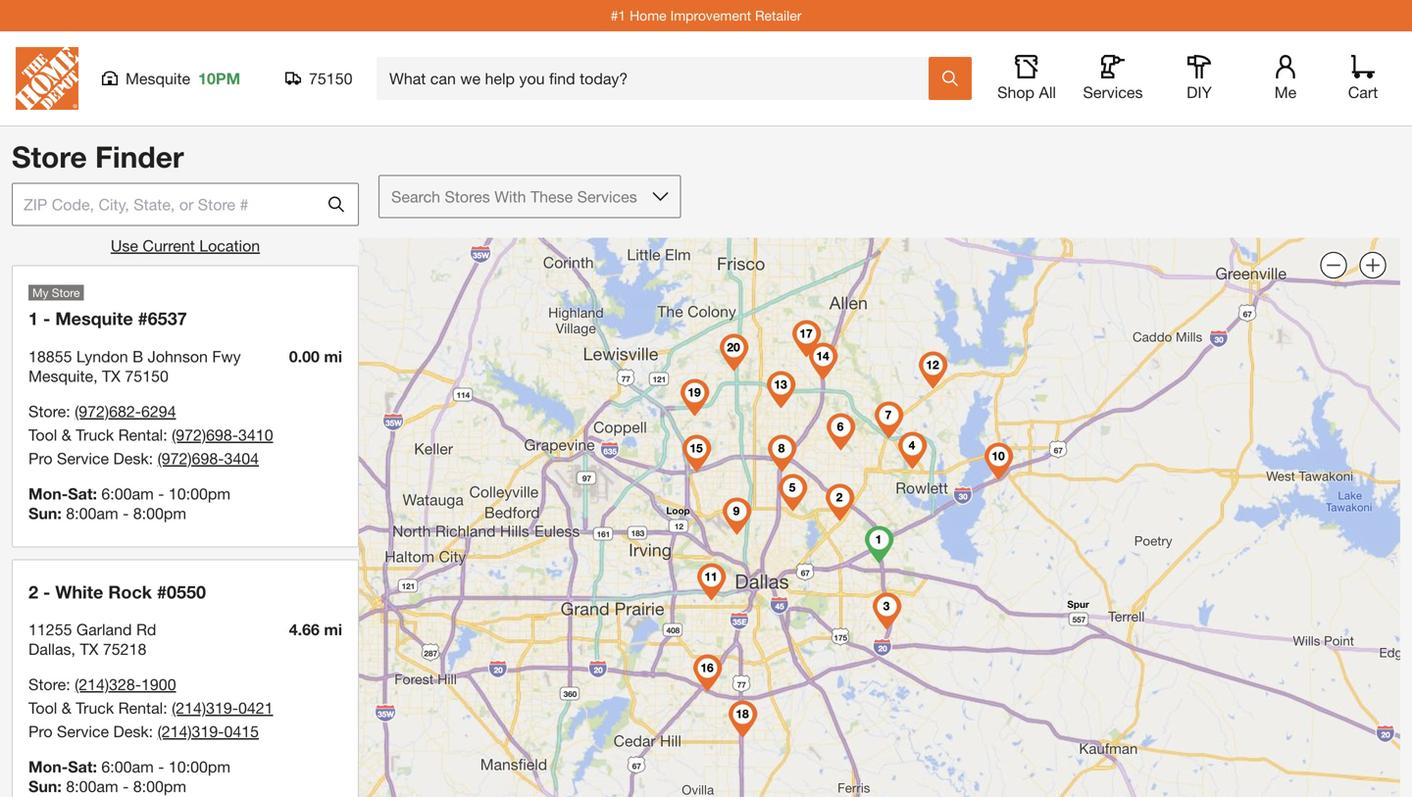 Task type: describe. For each thing, give the bounding box(es) containing it.
2 10:00pm from the top
[[169, 758, 231, 776]]

truck for (214)328-
[[76, 699, 114, 717]]

18855 lyndon b johnson fwy mesquite , tx 75150
[[28, 347, 241, 385]]

services inside button
[[1083, 83, 1143, 102]]

finder
[[95, 139, 184, 174]]

diy
[[1187, 83, 1212, 102]]

stores
[[445, 187, 490, 206]]

0 vertical spatial (214)319-
[[172, 699, 238, 717]]

- down the (214)319-0415 link
[[158, 758, 164, 776]]

tx inside '18855 lyndon b johnson fwy mesquite , tx 75150'
[[102, 367, 121, 385]]

75150 inside button
[[309, 69, 353, 88]]

shop
[[997, 83, 1035, 102]]

cart link
[[1342, 55, 1385, 102]]

improvement
[[670, 7, 751, 24]]

1 sun: from the top
[[28, 504, 62, 522]]

location
[[199, 236, 260, 255]]

& for (972)682-6294
[[62, 425, 71, 444]]

1 6:00am from the top
[[101, 484, 154, 503]]

- inside my store 1 - mesquite # 6537
[[43, 308, 50, 329]]

search stores with these services
[[391, 187, 637, 206]]

(972)682-6294 link
[[75, 402, 176, 420]]

mesquite inside '18855 lyndon b johnson fwy mesquite , tx 75150'
[[28, 367, 93, 385]]

(972)682-
[[75, 402, 141, 420]]

1 mon- from the top
[[28, 484, 68, 503]]

2
[[28, 581, 38, 602]]

#1 home improvement retailer
[[611, 7, 802, 24]]

my store 1 - mesquite # 6537
[[28, 286, 187, 329]]

store finder
[[12, 139, 184, 174]]

garland
[[76, 620, 132, 639]]

2 sun: from the top
[[28, 777, 62, 796]]

lyndon
[[76, 347, 128, 366]]

(214)319-0421 link
[[172, 699, 273, 717]]

the home depot logo image
[[16, 47, 78, 110]]

, inside 11255 garland rd dallas , tx 75218
[[71, 640, 76, 659]]

18855
[[28, 347, 72, 366]]

shop all button
[[995, 55, 1058, 102]]

ZIP Code, City, State, or Store # text field
[[12, 183, 326, 226]]

1 8:00am from the top
[[66, 504, 118, 522]]

tool for (972)682-
[[28, 425, 57, 444]]

2 sat: from the top
[[68, 758, 97, 776]]

current
[[143, 236, 195, 255]]

my
[[32, 286, 48, 300]]

75150 inside '18855 lyndon b johnson fwy mesquite , tx 75150'
[[125, 367, 169, 385]]

pro for store : (214)328-1900 tool & truck rental : (214)319-0421 pro service desk : (214)319-0415
[[28, 722, 53, 741]]

1 vertical spatial (972)698-
[[157, 449, 224, 468]]

- down (972)698-3404 link
[[158, 484, 164, 503]]

0415
[[224, 722, 259, 741]]

, inside '18855 lyndon b johnson fwy mesquite , tx 75150'
[[93, 367, 98, 385]]

1
[[28, 308, 38, 329]]

mi for 0.00 mi
[[324, 347, 342, 366]]

shop all
[[997, 83, 1056, 102]]

truck for (972)682-
[[76, 425, 114, 444]]

fwy
[[212, 347, 241, 366]]

store inside my store 1 - mesquite # 6537
[[52, 286, 80, 300]]

rental for 1900
[[118, 699, 163, 717]]

service for (214)328-1900
[[57, 722, 109, 741]]

desk for (214)319-0415
[[113, 722, 149, 741]]

2 - white rock # 0550
[[28, 581, 206, 602]]

cart
[[1348, 83, 1378, 102]]

desk for (972)698-3404
[[113, 449, 149, 468]]

75218
[[103, 640, 146, 659]]

#1
[[611, 7, 626, 24]]

1 mon-sat: 6:00am - 10:00pm sun: 8:00am - 8:00pm from the top
[[28, 484, 231, 522]]

- down store : (214)328-1900 tool & truck rental : (214)319-0421 pro service desk : (214)319-0415
[[123, 777, 129, 796]]

(972)698-3404 link
[[157, 449, 259, 468]]

tool for (214)328-
[[28, 699, 57, 717]]

1 vertical spatial (214)319-
[[157, 722, 224, 741]]

- up rock
[[123, 504, 129, 522]]

1 sat: from the top
[[68, 484, 97, 503]]

2 mon- from the top
[[28, 758, 68, 776]]

b
[[133, 347, 143, 366]]

store for store : (972)682-6294 tool & truck rental : (972)698-3410 pro service desk : (972)698-3404
[[28, 402, 66, 420]]

service for (972)682-6294
[[57, 449, 109, 468]]

4.66
[[289, 620, 320, 639]]

use current location button
[[12, 234, 359, 257]]

mesquite inside my store 1 - mesquite # 6537
[[55, 308, 133, 329]]



Task type: locate. For each thing, give the bounding box(es) containing it.
store for store finder
[[12, 139, 87, 174]]

tx inside 11255 garland rd dallas , tx 75218
[[80, 640, 98, 659]]

0 horizontal spatial #
[[138, 308, 148, 329]]

mon-sat: 6:00am - 10:00pm sun: 8:00am - 8:00pm
[[28, 484, 231, 522], [28, 758, 231, 796]]

1 rental from the top
[[118, 425, 163, 444]]

6:00am down 'store : (972)682-6294 tool & truck rental : (972)698-3410 pro service desk : (972)698-3404'
[[101, 484, 154, 503]]

0.00 mi
[[289, 347, 342, 366]]

1 truck from the top
[[76, 425, 114, 444]]

1 tool from the top
[[28, 425, 57, 444]]

0 vertical spatial 6:00am
[[101, 484, 154, 503]]

sat:
[[68, 484, 97, 503], [68, 758, 97, 776]]

mesquite up lyndon
[[55, 308, 133, 329]]

(214)328-
[[75, 675, 141, 694]]

8:00am down store : (214)328-1900 tool & truck rental : (214)319-0421 pro service desk : (214)319-0415
[[66, 777, 118, 796]]

rental
[[118, 425, 163, 444], [118, 699, 163, 717]]

sun:
[[28, 504, 62, 522], [28, 777, 62, 796]]

rental inside 'store : (972)682-6294 tool & truck rental : (972)698-3410 pro service desk : (972)698-3404'
[[118, 425, 163, 444]]

1 vertical spatial 10:00pm
[[169, 758, 231, 776]]

white
[[55, 581, 103, 602]]

service inside store : (214)328-1900 tool & truck rental : (214)319-0421 pro service desk : (214)319-0415
[[57, 722, 109, 741]]

retailer
[[755, 7, 802, 24]]

store inside store : (214)328-1900 tool & truck rental : (214)319-0421 pro service desk : (214)319-0415
[[28, 675, 66, 694]]

services button
[[1082, 55, 1144, 102]]

6537
[[148, 308, 187, 329]]

0 vertical spatial #
[[138, 308, 148, 329]]

1 vertical spatial &
[[62, 699, 71, 717]]

1 mi from the top
[[324, 347, 342, 366]]

service
[[57, 449, 109, 468], [57, 722, 109, 741]]

0 horizontal spatial 75150
[[125, 367, 169, 385]]

,
[[93, 367, 98, 385], [71, 640, 76, 659]]

0 vertical spatial mesquite
[[126, 69, 190, 88]]

10:00pm down the (214)319-0415 link
[[169, 758, 231, 776]]

truck
[[76, 425, 114, 444], [76, 699, 114, 717]]

8:00pm down (972)698-3404 link
[[133, 504, 186, 522]]

tx
[[102, 367, 121, 385], [80, 640, 98, 659]]

sat: down (972)682-
[[68, 484, 97, 503]]

8:00am up "white"
[[66, 504, 118, 522]]

1 vertical spatial desk
[[113, 722, 149, 741]]

6294
[[141, 402, 176, 420]]

8:00am
[[66, 504, 118, 522], [66, 777, 118, 796]]

me button
[[1254, 55, 1317, 102]]

1 & from the top
[[62, 425, 71, 444]]

store for store : (214)328-1900 tool & truck rental : (214)319-0421 pro service desk : (214)319-0415
[[28, 675, 66, 694]]

tool inside store : (214)328-1900 tool & truck rental : (214)319-0421 pro service desk : (214)319-0415
[[28, 699, 57, 717]]

& for (214)328-1900
[[62, 699, 71, 717]]

3410
[[238, 425, 273, 444]]

(214)319-0415 link
[[157, 722, 259, 741]]

store : (972)682-6294 tool & truck rental : (972)698-3410 pro service desk : (972)698-3404
[[28, 402, 273, 468]]

1 horizontal spatial services
[[1083, 83, 1143, 102]]

10:00pm down (972)698-3404 link
[[169, 484, 231, 503]]

diy button
[[1168, 55, 1231, 102]]

# up b
[[138, 308, 148, 329]]

1 vertical spatial services
[[577, 187, 637, 206]]

Search Stores With These Services button
[[379, 175, 681, 218]]

# inside my store 1 - mesquite # 6537
[[138, 308, 148, 329]]

1 vertical spatial sun:
[[28, 777, 62, 796]]

1 horizontal spatial #
[[157, 581, 167, 602]]

& down dallas
[[62, 699, 71, 717]]

store : (214)328-1900 tool & truck rental : (214)319-0421 pro service desk : (214)319-0415
[[28, 675, 273, 741]]

store inside 'store : (972)682-6294 tool & truck rental : (972)698-3410 pro service desk : (972)698-3404'
[[28, 402, 66, 420]]

0 vertical spatial tool
[[28, 425, 57, 444]]

(972)698-3410 link
[[172, 425, 273, 444]]

tx down garland
[[80, 640, 98, 659]]

&
[[62, 425, 71, 444], [62, 699, 71, 717]]

mon-
[[28, 484, 68, 503], [28, 758, 68, 776]]

(214)328-1900 link
[[75, 675, 176, 694]]

1 vertical spatial 8:00am
[[66, 777, 118, 796]]

services inside button
[[577, 187, 637, 206]]

1 pro from the top
[[28, 449, 53, 468]]

0 vertical spatial tx
[[102, 367, 121, 385]]

1 vertical spatial service
[[57, 722, 109, 741]]

0 vertical spatial (972)698-
[[172, 425, 238, 444]]

1 desk from the top
[[113, 449, 149, 468]]

desk inside 'store : (972)682-6294 tool & truck rental : (972)698-3410 pro service desk : (972)698-3404'
[[113, 449, 149, 468]]

(214)319-
[[172, 699, 238, 717], [157, 722, 224, 741]]

1 service from the top
[[57, 449, 109, 468]]

0421
[[238, 699, 273, 717]]

What can we help you find today? search field
[[389, 58, 928, 99]]

1 8:00pm from the top
[[133, 504, 186, 522]]

0 vertical spatial mon-
[[28, 484, 68, 503]]

services
[[1083, 83, 1143, 102], [577, 187, 637, 206]]

0 vertical spatial sun:
[[28, 504, 62, 522]]

1 vertical spatial mon-
[[28, 758, 68, 776]]

truck inside 'store : (972)682-6294 tool & truck rental : (972)698-3410 pro service desk : (972)698-3404'
[[76, 425, 114, 444]]

mesquite
[[126, 69, 190, 88], [55, 308, 133, 329], [28, 367, 93, 385]]

(972)698-
[[172, 425, 238, 444], [157, 449, 224, 468]]

-
[[43, 308, 50, 329], [158, 484, 164, 503], [123, 504, 129, 522], [43, 581, 50, 602], [158, 758, 164, 776], [123, 777, 129, 796]]

johnson
[[148, 347, 208, 366]]

0 vertical spatial ,
[[93, 367, 98, 385]]

1 vertical spatial pro
[[28, 722, 53, 741]]

mesquite left 10pm
[[126, 69, 190, 88]]

2 mi from the top
[[324, 620, 342, 639]]

use current location
[[111, 236, 260, 255]]

services right all at the right top of the page
[[1083, 83, 1143, 102]]

1 vertical spatial ,
[[71, 640, 76, 659]]

6:00am down store : (214)328-1900 tool & truck rental : (214)319-0421 pro service desk : (214)319-0415
[[101, 758, 154, 776]]

2 vertical spatial mesquite
[[28, 367, 93, 385]]

1 vertical spatial truck
[[76, 699, 114, 717]]

1 vertical spatial rental
[[118, 699, 163, 717]]

store down the home depot logo
[[12, 139, 87, 174]]

tool down dallas
[[28, 699, 57, 717]]

11255 garland rd dallas , tx 75218
[[28, 620, 156, 659]]

0 vertical spatial &
[[62, 425, 71, 444]]

0 vertical spatial 8:00pm
[[133, 504, 186, 522]]

10:00pm
[[169, 484, 231, 503], [169, 758, 231, 776]]

0550
[[167, 581, 206, 602]]

1 vertical spatial mon-sat: 6:00am - 10:00pm sun: 8:00am - 8:00pm
[[28, 758, 231, 796]]

10pm
[[198, 69, 240, 88]]

truck inside store : (214)328-1900 tool & truck rental : (214)319-0421 pro service desk : (214)319-0415
[[76, 699, 114, 717]]

desk down (972)682-6294 link on the left of the page
[[113, 449, 149, 468]]

, down lyndon
[[93, 367, 98, 385]]

0 horizontal spatial tx
[[80, 640, 98, 659]]

tool
[[28, 425, 57, 444], [28, 699, 57, 717]]

& down 18855
[[62, 425, 71, 444]]

mi right 0.00
[[324, 347, 342, 366]]

8:00pm
[[133, 504, 186, 522], [133, 777, 186, 796]]

pro for store : (972)682-6294 tool & truck rental : (972)698-3410 pro service desk : (972)698-3404
[[28, 449, 53, 468]]

with
[[494, 187, 526, 206]]

services right these
[[577, 187, 637, 206]]

service down (972)682-
[[57, 449, 109, 468]]

75150 button
[[285, 69, 353, 88]]

2 rental from the top
[[118, 699, 163, 717]]

, down 11255
[[71, 640, 76, 659]]

use
[[111, 236, 138, 255]]

1 vertical spatial mesquite
[[55, 308, 133, 329]]

store
[[12, 139, 87, 174], [52, 286, 80, 300], [28, 402, 66, 420], [28, 675, 66, 694]]

2 pro from the top
[[28, 722, 53, 741]]

8:00pm down the (214)319-0415 link
[[133, 777, 186, 796]]

0.00
[[289, 347, 320, 366]]

desk down the (214)328-1900 link
[[113, 722, 149, 741]]

1 horizontal spatial ,
[[93, 367, 98, 385]]

1900
[[141, 675, 176, 694]]

# right rock
[[157, 581, 167, 602]]

pro inside store : (214)328-1900 tool & truck rental : (214)319-0421 pro service desk : (214)319-0415
[[28, 722, 53, 741]]

(214)319- down "(214)319-0421" link on the bottom of page
[[157, 722, 224, 741]]

(972)698- up (972)698-3404 link
[[172, 425, 238, 444]]

mon-sat: 6:00am - 10:00pm sun: 8:00am - 8:00pm down 'store : (972)682-6294 tool & truck rental : (972)698-3410 pro service desk : (972)698-3404'
[[28, 484, 231, 522]]

2 truck from the top
[[76, 699, 114, 717]]

store down 18855
[[28, 402, 66, 420]]

mesquite 10pm
[[126, 69, 240, 88]]

0 vertical spatial sat:
[[68, 484, 97, 503]]

2 desk from the top
[[113, 722, 149, 741]]

1 vertical spatial #
[[157, 581, 167, 602]]

6:00am
[[101, 484, 154, 503], [101, 758, 154, 776]]

tool down 18855
[[28, 425, 57, 444]]

2 8:00am from the top
[[66, 777, 118, 796]]

1 horizontal spatial 75150
[[309, 69, 353, 88]]

mon-sat: 6:00am - 10:00pm sun: 8:00am - 8:00pm down store : (214)328-1900 tool & truck rental : (214)319-0421 pro service desk : (214)319-0415
[[28, 758, 231, 796]]

rental down (972)682-6294 link on the left of the page
[[118, 425, 163, 444]]

these
[[531, 187, 573, 206]]

1 vertical spatial 8:00pm
[[133, 777, 186, 796]]

2 service from the top
[[57, 722, 109, 741]]

tx down lyndon
[[102, 367, 121, 385]]

store right my
[[52, 286, 80, 300]]

1 vertical spatial 6:00am
[[101, 758, 154, 776]]

dallas
[[28, 640, 71, 659]]

0 vertical spatial desk
[[113, 449, 149, 468]]

0 vertical spatial mi
[[324, 347, 342, 366]]

1 horizontal spatial tx
[[102, 367, 121, 385]]

rock
[[108, 581, 152, 602]]

store down dallas
[[28, 675, 66, 694]]

- right 2
[[43, 581, 50, 602]]

0 vertical spatial services
[[1083, 83, 1143, 102]]

1 vertical spatial sat:
[[68, 758, 97, 776]]

2 8:00pm from the top
[[133, 777, 186, 796]]

0 vertical spatial 75150
[[309, 69, 353, 88]]

0 vertical spatial pro
[[28, 449, 53, 468]]

0 horizontal spatial services
[[577, 187, 637, 206]]

mi for 4.66 mi
[[324, 620, 342, 639]]

0 vertical spatial truck
[[76, 425, 114, 444]]

rental down the (214)328-1900 link
[[118, 699, 163, 717]]

0 vertical spatial 10:00pm
[[169, 484, 231, 503]]

0 vertical spatial service
[[57, 449, 109, 468]]

& inside 'store : (972)682-6294 tool & truck rental : (972)698-3410 pro service desk : (972)698-3404'
[[62, 425, 71, 444]]

rental for 6294
[[118, 425, 163, 444]]

(214)319- up the (214)319-0415 link
[[172, 699, 238, 717]]

service down (214)328-
[[57, 722, 109, 741]]

mesquite down 18855
[[28, 367, 93, 385]]

truck down (214)328-
[[76, 699, 114, 717]]

1 vertical spatial tool
[[28, 699, 57, 717]]

service inside 'store : (972)682-6294 tool & truck rental : (972)698-3410 pro service desk : (972)698-3404'
[[57, 449, 109, 468]]

75150
[[309, 69, 353, 88], [125, 367, 169, 385]]

11255
[[28, 620, 72, 639]]

:
[[66, 402, 70, 420], [163, 425, 167, 444], [149, 449, 153, 468], [66, 675, 70, 694], [163, 699, 167, 717], [149, 722, 153, 741]]

pro inside 'store : (972)682-6294 tool & truck rental : (972)698-3410 pro service desk : (972)698-3404'
[[28, 449, 53, 468]]

home
[[630, 7, 667, 24]]

- right the 1
[[43, 308, 50, 329]]

1 vertical spatial mi
[[324, 620, 342, 639]]

0 vertical spatial mon-sat: 6:00am - 10:00pm sun: 8:00am - 8:00pm
[[28, 484, 231, 522]]

0 horizontal spatial ,
[[71, 640, 76, 659]]

pro
[[28, 449, 53, 468], [28, 722, 53, 741]]

1 vertical spatial tx
[[80, 640, 98, 659]]

sat: down (214)328-
[[68, 758, 97, 776]]

rental inside store : (214)328-1900 tool & truck rental : (214)319-0421 pro service desk : (214)319-0415
[[118, 699, 163, 717]]

mi
[[324, 347, 342, 366], [324, 620, 342, 639]]

1 vertical spatial 75150
[[125, 367, 169, 385]]

0 vertical spatial rental
[[118, 425, 163, 444]]

#
[[138, 308, 148, 329], [157, 581, 167, 602]]

& inside store : (214)328-1900 tool & truck rental : (214)319-0421 pro service desk : (214)319-0415
[[62, 699, 71, 717]]

all
[[1039, 83, 1056, 102]]

2 mon-sat: 6:00am - 10:00pm sun: 8:00am - 8:00pm from the top
[[28, 758, 231, 796]]

4.66 mi
[[289, 620, 342, 639]]

3404
[[224, 449, 259, 468]]

truck down (972)682-
[[76, 425, 114, 444]]

rd
[[136, 620, 156, 639]]

desk inside store : (214)328-1900 tool & truck rental : (214)319-0421 pro service desk : (214)319-0415
[[113, 722, 149, 741]]

1 10:00pm from the top
[[169, 484, 231, 503]]

0 vertical spatial 8:00am
[[66, 504, 118, 522]]

2 tool from the top
[[28, 699, 57, 717]]

2 & from the top
[[62, 699, 71, 717]]

2 6:00am from the top
[[101, 758, 154, 776]]

tool inside 'store : (972)682-6294 tool & truck rental : (972)698-3410 pro service desk : (972)698-3404'
[[28, 425, 57, 444]]

me
[[1275, 83, 1297, 102]]

(972)698- down (972)698-3410 link
[[157, 449, 224, 468]]

desk
[[113, 449, 149, 468], [113, 722, 149, 741]]

mi right 4.66
[[324, 620, 342, 639]]

search
[[391, 187, 440, 206]]



Task type: vqa. For each thing, say whether or not it's contained in the screenshot.
top Space
no



